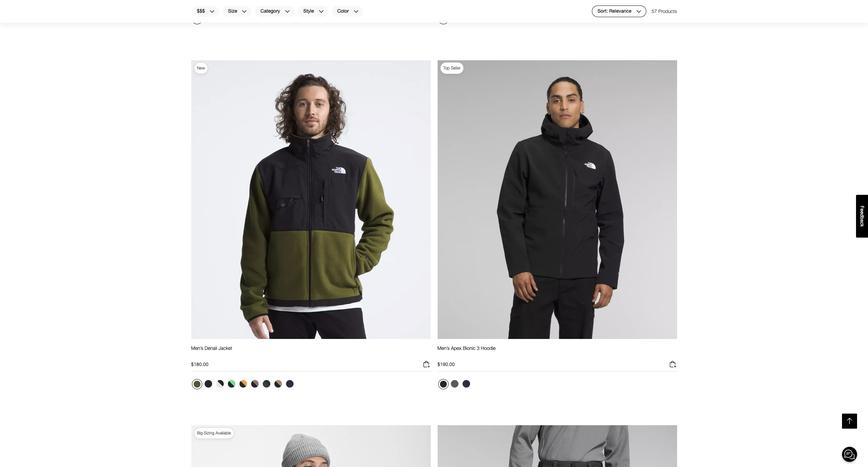 Task type: describe. For each thing, give the bounding box(es) containing it.
products
[[659, 8, 678, 14]]

0 horizontal spatial tnf black radio
[[203, 378, 214, 389]]

men's for men's denali jacket
[[191, 345, 203, 351]]

style button
[[298, 5, 329, 17]]

TNF White/TNF Black radio
[[449, 13, 460, 24]]

Summit Navy TNF Lightning Large Print radio
[[284, 378, 295, 389]]

men's denali jacket button
[[191, 345, 232, 358]]

men's freedom insulated pants image
[[438, 425, 678, 467]]

Summit Gold/TNF Black radio
[[238, 378, 249, 389]]

apex
[[451, 345, 462, 351]]

sort: relevance
[[598, 8, 632, 14]]

tnf white/tnf black image
[[451, 15, 459, 23]]

top seller
[[444, 65, 461, 71]]

men's apex bionic 3 hoodie button
[[438, 345, 496, 358]]

sizing
[[204, 430, 215, 436]]

Forest Olive radio
[[192, 379, 202, 389]]

dopamine blue image
[[440, 16, 447, 23]]

d
[[860, 214, 866, 217]]

tnf black/tnf white image
[[463, 15, 470, 23]]

tnf black nature texture print-tnf black image
[[216, 380, 224, 388]]

summit navy/pine needle image
[[263, 380, 270, 388]]

optic blue/chlorophyll green image
[[544, 15, 552, 23]]

Coal Brown/Monogram radio
[[496, 13, 507, 24]]

TNF Dark Grey Heather radio
[[449, 378, 460, 389]]

sort: relevance button
[[592, 5, 647, 17]]

Almond Butter/TNF Black radio
[[273, 378, 284, 389]]

c
[[860, 222, 866, 224]]

summit navy image
[[463, 380, 470, 388]]

almond butter/tnf black image
[[274, 380, 282, 388]]

tnf black image for "cave blue" option
[[205, 15, 212, 23]]

57 products
[[652, 8, 678, 14]]

cave blue image
[[216, 15, 224, 23]]

size button
[[223, 5, 252, 17]]

big
[[197, 430, 203, 436]]

color
[[338, 8, 349, 14]]

style
[[304, 8, 314, 14]]

$190.00
[[438, 361, 455, 367]]

Cave Blue radio
[[215, 13, 226, 24]]

men's denali jacket
[[191, 345, 232, 351]]

summit gold/tnf black image
[[240, 380, 247, 388]]

chlorophyll green digital distortion print/tnf black image
[[228, 380, 235, 388]]

tnf black image left tnf dark grey heather option
[[440, 381, 447, 388]]

category
[[261, 8, 280, 14]]

f
[[860, 206, 866, 209]]

bionic
[[463, 345, 476, 351]]

category button
[[255, 5, 295, 17]]

Dopamine Blue radio
[[439, 14, 449, 24]]

pine needle image
[[194, 16, 201, 23]]

men's thermoball™ eco jacket 2.0 image
[[191, 425, 431, 467]]

Dark Sage/Misty Sage radio
[[554, 13, 565, 24]]

Optic Blue/Chlorophyll Green radio
[[543, 13, 554, 24]]

color button
[[332, 5, 364, 17]]

summit navy tnf lightning large print image
[[286, 380, 294, 388]]



Task type: locate. For each thing, give the bounding box(es) containing it.
tnf black image
[[205, 15, 212, 23], [205, 380, 212, 388], [440, 381, 447, 388]]

pine needle radio down $$$ on the left top of the page
[[192, 14, 202, 24]]

1 horizontal spatial men's
[[438, 345, 450, 351]]

pine needle radio left "optic blue/chlorophyll green" radio
[[531, 13, 542, 24]]

1 horizontal spatial tnf black radio
[[519, 13, 530, 24]]

forest olive image
[[194, 381, 201, 388]]

1 tnf black radio from the left
[[203, 13, 214, 24]]

men's for men's apex bionic 3 hoodie
[[438, 345, 450, 351]]

57
[[652, 8, 658, 14]]

b
[[860, 217, 866, 219]]

0 horizontal spatial pine needle radio
[[192, 14, 202, 24]]

jacket
[[219, 345, 232, 351]]

tnf medium grey heather/tnf black image
[[486, 15, 494, 23]]

men's
[[191, 345, 203, 351], [438, 345, 450, 351]]

1 horizontal spatial pine needle radio
[[531, 13, 542, 24]]

Summit Navy radio
[[461, 378, 472, 389]]

e up b
[[860, 211, 866, 214]]

$190.00 button
[[438, 360, 678, 372]]

relevance
[[610, 8, 632, 14]]

a
[[860, 219, 866, 222]]

$180.00 button
[[191, 360, 431, 372]]

f e e d b a c k button
[[857, 195, 869, 238]]

dark sage/misty sage image
[[556, 15, 564, 23]]

tnf dark grey heather image
[[451, 380, 459, 388]]

TNF Black Nature Texture Print-TNF Black radio
[[215, 378, 226, 389]]

2 e from the top
[[860, 211, 866, 214]]

tnf black radio right pine needle image
[[203, 13, 214, 24]]

men's left 'apex'
[[438, 345, 450, 351]]

men's apex bionic 3 hoodie image
[[438, 59, 678, 340]]

shady blue/tnf black image
[[474, 15, 482, 23]]

TNF Black/TNF White radio
[[461, 13, 472, 24]]

Pine Needle radio
[[531, 13, 542, 24], [192, 14, 202, 24]]

1 e from the top
[[860, 209, 866, 211]]

1 men's from the left
[[191, 345, 203, 351]]

2 men's from the left
[[438, 345, 450, 351]]

tnf black radio right almond butter/pink moss icon
[[519, 13, 530, 24]]

tnf black image right 'forest olive' option
[[205, 380, 212, 388]]

$$$ button
[[191, 5, 220, 17]]

e
[[860, 209, 866, 211], [860, 211, 866, 214]]

0 horizontal spatial tnf black radio
[[203, 13, 214, 24]]

size
[[228, 8, 237, 14]]

$$$
[[197, 8, 205, 14]]

hoodie
[[481, 345, 496, 351]]

TNF Black radio
[[203, 13, 214, 24], [519, 13, 530, 24]]

1 horizontal spatial tnf black radio
[[439, 379, 449, 389]]

tnf black radio left tnf dark grey heather option
[[439, 379, 449, 389]]

sort:
[[598, 8, 608, 14]]

almond butter/pink moss image
[[509, 15, 517, 23]]

k
[[860, 224, 866, 227]]

0 horizontal spatial men's
[[191, 345, 203, 351]]

men's apex bionic 3 hoodie
[[438, 345, 496, 351]]

Chlorophyll Green Digital Distortion Print/TNF Black radio
[[226, 378, 237, 389]]

seller
[[451, 65, 461, 71]]

fawn grey/tnf black image
[[251, 380, 259, 388]]

Fawn Grey/TNF Black radio
[[249, 378, 260, 389]]

available
[[216, 430, 231, 436]]

tnf black radio right 'forest olive' option
[[203, 378, 214, 389]]

big sizing available
[[197, 430, 231, 436]]

new
[[197, 65, 205, 71]]

men's denali jacket image
[[191, 59, 431, 340]]

57 products status
[[652, 5, 678, 17]]

TNF Medium Grey Heather/TNF Black radio
[[484, 13, 495, 24]]

tnf black image for tnf black nature texture print-tnf black radio
[[205, 380, 212, 388]]

TNF Black radio
[[203, 378, 214, 389], [439, 379, 449, 389]]

2 tnf black radio from the left
[[519, 13, 530, 24]]

Black Currant Purple radio
[[566, 13, 577, 24]]

3
[[477, 345, 480, 351]]

men's left "denali"
[[191, 345, 203, 351]]

Almond Butter/Pink Moss radio
[[508, 13, 519, 24]]

Shady Blue/TNF Black radio
[[473, 13, 484, 24]]

tnf black image down $$$ on the left top of the page
[[205, 15, 212, 23]]

$choose color$ option group
[[191, 13, 226, 27], [438, 13, 578, 27], [191, 378, 296, 392], [438, 378, 473, 392]]

Summit Navy/Pine Needle radio
[[261, 378, 272, 389]]

back to top image
[[846, 417, 855, 426]]

top
[[444, 65, 450, 71]]

denali
[[205, 345, 217, 351]]

$180.00
[[191, 361, 209, 367]]

f e e d b a c k
[[860, 206, 866, 227]]

e up d
[[860, 209, 866, 211]]



Task type: vqa. For each thing, say whether or not it's contained in the screenshot.
Solar Coral/Optic Blue image
no



